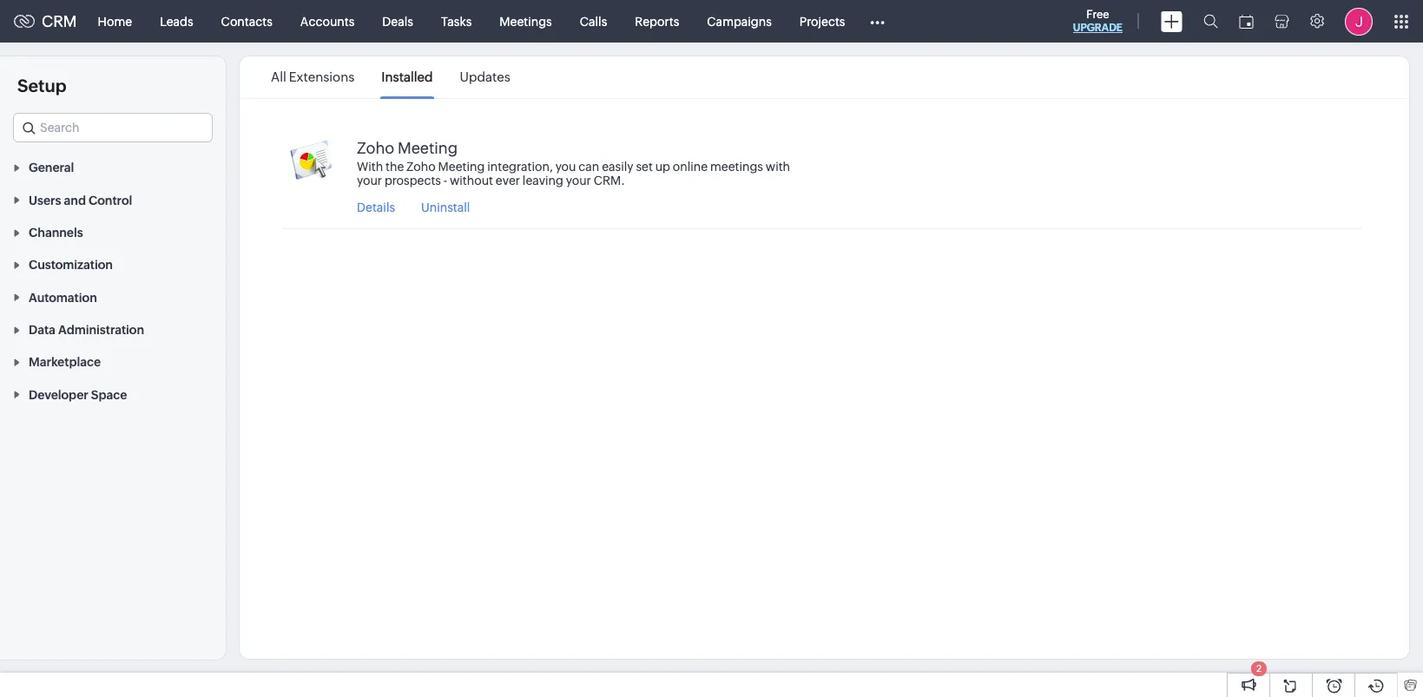 Task type: locate. For each thing, give the bounding box(es) containing it.
meeting up uninstall link
[[438, 160, 485, 174]]

general
[[29, 161, 74, 175]]

developer space button
[[0, 378, 226, 411]]

your
[[357, 174, 382, 188], [566, 174, 591, 188]]

set
[[636, 160, 653, 174]]

0 vertical spatial meeting
[[398, 139, 458, 157]]

customization
[[29, 258, 113, 272]]

marketplace button
[[0, 346, 226, 378]]

None field
[[13, 113, 213, 142]]

crm.
[[594, 174, 625, 188]]

zoho up with
[[357, 139, 395, 157]]

campaigns
[[707, 14, 772, 28]]

all extensions
[[271, 69, 355, 84]]

2
[[1257, 664, 1262, 674]]

deals link
[[369, 0, 427, 42]]

data
[[29, 323, 55, 337]]

1 vertical spatial zoho
[[407, 160, 436, 174]]

users
[[29, 193, 61, 207]]

0 horizontal spatial zoho
[[357, 139, 395, 157]]

calls
[[580, 14, 607, 28]]

contacts
[[221, 14, 273, 28]]

developer
[[29, 388, 88, 402]]

1 horizontal spatial zoho
[[407, 160, 436, 174]]

zoho
[[357, 139, 395, 157], [407, 160, 436, 174]]

automation button
[[0, 281, 226, 313]]

your up details link
[[357, 174, 382, 188]]

zoho right the
[[407, 160, 436, 174]]

automation
[[29, 291, 97, 305]]

you
[[556, 160, 576, 174]]

control
[[89, 193, 132, 207]]

administration
[[58, 323, 144, 337]]

reports
[[635, 14, 679, 28]]

channels button
[[0, 216, 226, 248]]

meeting
[[398, 139, 458, 157], [438, 160, 485, 174]]

extensions
[[289, 69, 355, 84]]

crm link
[[14, 12, 77, 30]]

meeting up prospects
[[398, 139, 458, 157]]

calls link
[[566, 0, 621, 42]]

general button
[[0, 151, 226, 184]]

profile element
[[1335, 0, 1384, 42]]

1 vertical spatial meeting
[[438, 160, 485, 174]]

1 your from the left
[[357, 174, 382, 188]]

integration,
[[487, 160, 553, 174]]

users and control button
[[0, 184, 226, 216]]

2 your from the left
[[566, 174, 591, 188]]

profile image
[[1345, 7, 1373, 35]]

-
[[444, 174, 447, 188]]

projects link
[[786, 0, 859, 42]]

create menu image
[[1161, 11, 1183, 32]]

with
[[766, 160, 790, 174]]

Search text field
[[14, 114, 212, 142]]

data administration button
[[0, 313, 226, 346]]

updates
[[460, 69, 511, 84]]

reports link
[[621, 0, 693, 42]]

zoho meeting with the zoho meeting integration, you can easily set up online meetings with your prospects - without ever leaving your crm.
[[357, 139, 790, 188]]

1 horizontal spatial your
[[566, 174, 591, 188]]

customization button
[[0, 248, 226, 281]]

all extensions link
[[271, 57, 355, 97]]

deals
[[382, 14, 413, 28]]

can
[[579, 160, 600, 174]]

users and control
[[29, 193, 132, 207]]

uninstall link
[[421, 201, 470, 215]]

accounts link
[[286, 0, 369, 42]]

your left crm. at left top
[[566, 174, 591, 188]]

0 vertical spatial zoho
[[357, 139, 395, 157]]

Other Modules field
[[859, 7, 897, 35]]

uninstall
[[421, 201, 470, 215]]

all
[[271, 69, 286, 84]]

upgrade
[[1073, 22, 1123, 34]]

details link
[[357, 201, 395, 215]]

0 horizontal spatial your
[[357, 174, 382, 188]]



Task type: vqa. For each thing, say whether or not it's contained in the screenshot.
bottom 'TASKS'
no



Task type: describe. For each thing, give the bounding box(es) containing it.
installed link
[[382, 57, 433, 97]]

leads link
[[146, 0, 207, 42]]

projects
[[800, 14, 845, 28]]

and
[[64, 193, 86, 207]]

installed
[[382, 69, 433, 84]]

free
[[1087, 8, 1110, 21]]

zoho meeting link
[[357, 139, 458, 160]]

contacts link
[[207, 0, 286, 42]]

prospects
[[385, 174, 441, 188]]

details
[[357, 201, 395, 215]]

meetings link
[[486, 0, 566, 42]]

setup
[[17, 76, 66, 96]]

meetings
[[710, 160, 763, 174]]

leads
[[160, 14, 193, 28]]

crm
[[42, 12, 77, 30]]

free upgrade
[[1073, 8, 1123, 34]]

space
[[91, 388, 127, 402]]

online
[[673, 160, 708, 174]]

calendar image
[[1239, 14, 1254, 28]]

tasks link
[[427, 0, 486, 42]]

data administration
[[29, 323, 144, 337]]

developer space
[[29, 388, 127, 402]]

ever
[[496, 174, 520, 188]]

marketplace
[[29, 356, 101, 369]]

with
[[357, 160, 383, 174]]

the
[[386, 160, 404, 174]]

home link
[[84, 0, 146, 42]]

up
[[655, 160, 670, 174]]

search image
[[1204, 14, 1219, 29]]

easily
[[602, 160, 634, 174]]

meetings
[[500, 14, 552, 28]]

without
[[450, 174, 493, 188]]

create menu element
[[1151, 0, 1193, 42]]

tasks
[[441, 14, 472, 28]]

channels
[[29, 226, 83, 240]]

home
[[98, 14, 132, 28]]

updates link
[[460, 57, 511, 97]]

campaigns link
[[693, 0, 786, 42]]

accounts
[[300, 14, 355, 28]]

search element
[[1193, 0, 1229, 43]]

leaving
[[523, 174, 564, 188]]



